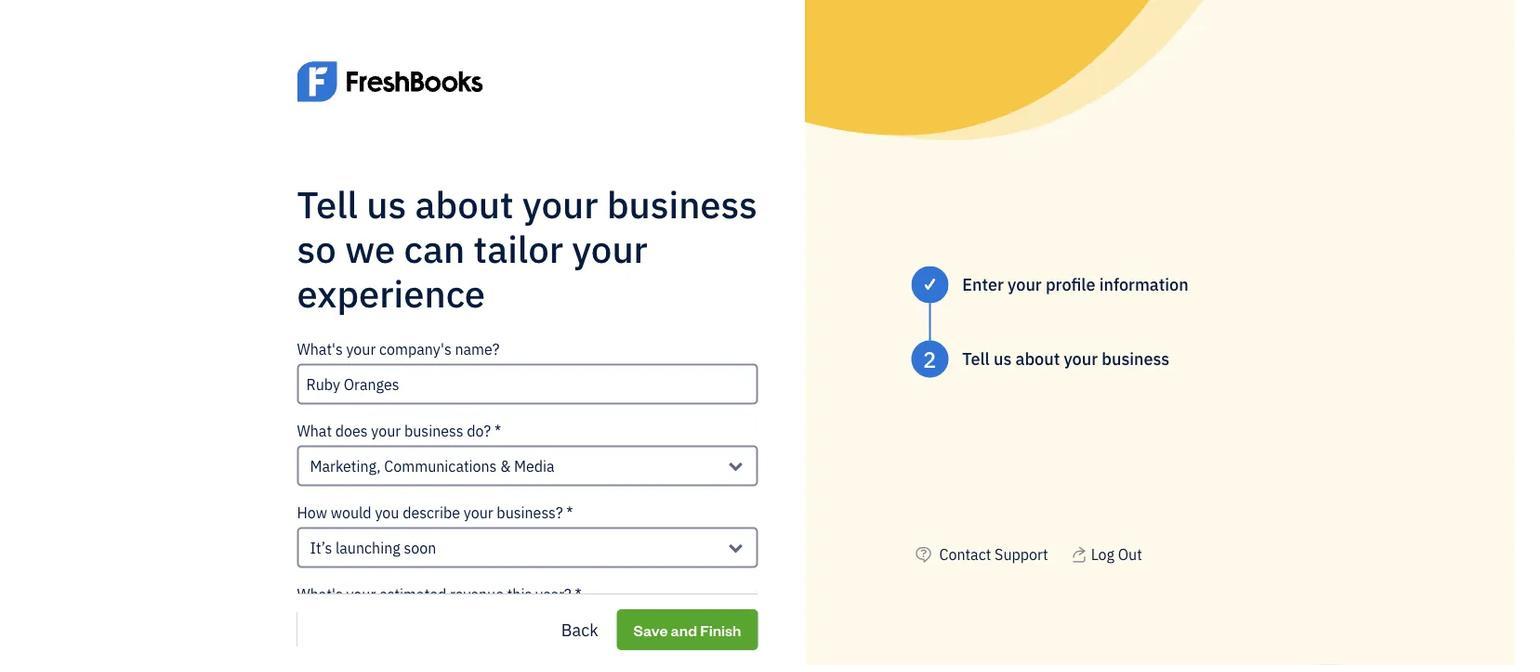 Task type: locate. For each thing, give the bounding box(es) containing it.
1 horizontal spatial us
[[994, 348, 1012, 370]]

1 what's from the top
[[297, 339, 343, 359]]

freshbooks logo image
[[297, 33, 483, 130]]

0 vertical spatial us
[[366, 180, 406, 228]]

year?
[[535, 585, 571, 604]]

2 vertical spatial *
[[575, 585, 582, 604]]

what does your business do? *
[[297, 421, 501, 441]]

enter
[[962, 274, 1004, 295]]

this
[[507, 585, 532, 604]]

2 vertical spatial business
[[404, 421, 463, 441]]

us down enter
[[994, 348, 1012, 370]]

1 horizontal spatial business
[[607, 180, 757, 228]]

revenue
[[450, 585, 504, 604]]

about for tell us about your business
[[1016, 348, 1060, 370]]

0 vertical spatial what's
[[297, 339, 343, 359]]

* right 'year?'
[[575, 585, 582, 604]]

how would you describe your business? *
[[297, 503, 573, 523]]

Marketing, Communications & Media field
[[297, 446, 758, 487]]

marketing,
[[310, 457, 381, 476]]

tell us about your business so we can tailor your experience
[[297, 180, 757, 318]]

1 vertical spatial business
[[1102, 348, 1170, 370]]

0 vertical spatial *
[[494, 421, 501, 441]]

about
[[415, 180, 514, 228], [1016, 348, 1060, 370]]

business?
[[497, 503, 563, 523]]

communications
[[384, 457, 497, 476]]

what's up what
[[297, 339, 343, 359]]

so
[[297, 225, 336, 273]]

we
[[345, 225, 395, 273]]

do?
[[467, 421, 491, 441]]

log out
[[1091, 545, 1142, 564]]

business
[[607, 180, 757, 228], [1102, 348, 1170, 370], [404, 421, 463, 441]]

contact support
[[939, 545, 1048, 564]]

2 horizontal spatial business
[[1102, 348, 1170, 370]]

1 vertical spatial what's
[[297, 585, 343, 604]]

1 horizontal spatial tell
[[962, 348, 990, 370]]

tell
[[297, 180, 358, 228], [962, 348, 990, 370]]

tell for tell us about your business
[[962, 348, 990, 370]]

0 vertical spatial business
[[607, 180, 757, 228]]

business for tell us about your business so we can tailor your experience
[[607, 180, 757, 228]]

1 vertical spatial about
[[1016, 348, 1060, 370]]

0 vertical spatial about
[[415, 180, 514, 228]]

what's for what's your company's name?
[[297, 339, 343, 359]]

0 horizontal spatial about
[[415, 180, 514, 228]]

information
[[1099, 274, 1189, 295]]

* for year?
[[575, 585, 582, 604]]

tell inside the tell us about your business so we can tailor your experience
[[297, 180, 358, 228]]

save and finish
[[634, 620, 741, 640]]

logout image
[[1070, 543, 1088, 566]]

what's down "it's"
[[297, 585, 343, 604]]

1 vertical spatial tell
[[962, 348, 990, 370]]

can
[[404, 225, 465, 273]]

describe
[[403, 503, 460, 523]]

us
[[366, 180, 406, 228], [994, 348, 1012, 370]]

us for tell us about your business
[[994, 348, 1012, 370]]

0 horizontal spatial *
[[494, 421, 501, 441]]

about inside the tell us about your business so we can tailor your experience
[[415, 180, 514, 228]]

tailor
[[474, 225, 563, 273]]

profile
[[1046, 274, 1095, 295]]

us inside the tell us about your business so we can tailor your experience
[[366, 180, 406, 228]]

* right business?
[[566, 503, 573, 523]]

2 horizontal spatial *
[[575, 585, 582, 604]]

1 vertical spatial *
[[566, 503, 573, 523]]

business inside the tell us about your business so we can tailor your experience
[[607, 180, 757, 228]]

* right do?
[[494, 421, 501, 441]]

2 what's from the top
[[297, 585, 343, 604]]

1 horizontal spatial about
[[1016, 348, 1060, 370]]

None text field
[[297, 364, 758, 405]]

&
[[500, 457, 511, 476]]

experience
[[297, 269, 485, 318]]

name?
[[455, 339, 500, 359]]

your
[[522, 180, 598, 228], [572, 225, 648, 273], [1008, 274, 1042, 295], [346, 339, 376, 359], [1064, 348, 1098, 370], [371, 421, 401, 441], [464, 503, 493, 523], [346, 585, 376, 604]]

0 horizontal spatial tell
[[297, 180, 358, 228]]

what's
[[297, 339, 343, 359], [297, 585, 343, 604]]

save and finish button
[[617, 610, 758, 651]]

company's
[[379, 339, 451, 359]]

0 horizontal spatial us
[[366, 180, 406, 228]]

It's launching soon field
[[297, 528, 758, 569]]

0 vertical spatial tell
[[297, 180, 358, 228]]

us right so
[[366, 180, 406, 228]]

what's your company's name?
[[297, 339, 500, 359]]

about for tell us about your business so we can tailor your experience
[[415, 180, 514, 228]]

1 horizontal spatial *
[[566, 503, 573, 523]]

launching
[[336, 538, 400, 558]]

*
[[494, 421, 501, 441], [566, 503, 573, 523], [575, 585, 582, 604]]

and
[[671, 620, 697, 640]]

1 vertical spatial us
[[994, 348, 1012, 370]]



Task type: describe. For each thing, give the bounding box(es) containing it.
us for tell us about your business so we can tailor your experience
[[366, 180, 406, 228]]

0 horizontal spatial business
[[404, 421, 463, 441]]

back button
[[546, 612, 613, 649]]

soon
[[404, 538, 436, 558]]

log
[[1091, 545, 1115, 564]]

what's your estimated revenue this year? *
[[297, 585, 582, 604]]

what
[[297, 421, 332, 441]]

save
[[634, 620, 668, 640]]

estimated
[[379, 585, 446, 604]]

support
[[995, 545, 1048, 564]]

what's for what's your estimated revenue this year? *
[[297, 585, 343, 604]]

finish
[[700, 620, 741, 640]]

tell us about your business
[[962, 348, 1170, 370]]

back
[[561, 619, 598, 641]]

log out button
[[1070, 543, 1142, 566]]

would
[[331, 503, 371, 523]]

tell for tell us about your business so we can tailor your experience
[[297, 180, 358, 228]]

contact support link
[[939, 545, 1048, 564]]

* for business?
[[566, 503, 573, 523]]

business for tell us about your business
[[1102, 348, 1170, 370]]

marketing, communications & media
[[310, 457, 555, 476]]

out
[[1118, 545, 1142, 564]]

it's
[[310, 538, 332, 558]]

it's launching soon
[[310, 538, 436, 558]]

how
[[297, 503, 327, 523]]

media
[[514, 457, 555, 476]]

enter your profile information
[[962, 274, 1189, 295]]

does
[[335, 421, 368, 441]]

you
[[375, 503, 399, 523]]

support image
[[911, 543, 936, 566]]

contact
[[939, 545, 991, 564]]



Task type: vqa. For each thing, say whether or not it's contained in the screenshot.
chevron large down image to the top
no



